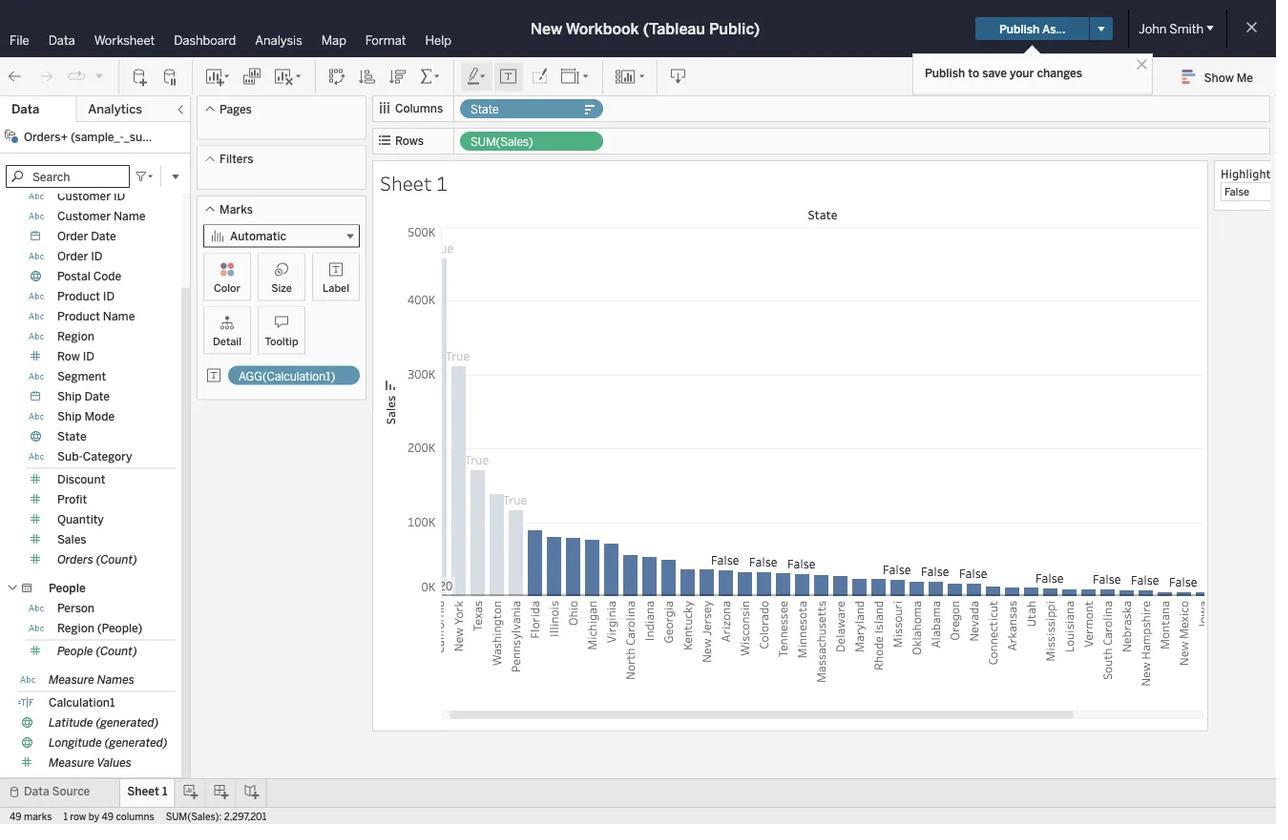 Task type: locate. For each thing, give the bounding box(es) containing it.
0 vertical spatial people
[[49, 582, 86, 596]]

mode
[[84, 410, 115, 424]]

product down product id
[[57, 310, 100, 324]]

2 order from the top
[[57, 250, 88, 264]]

region down the person
[[57, 622, 94, 636]]

Indiana, State. Press Space to toggle selection. Press Escape to go back to the left margin. Use arrow keys to navigate headers text field
[[640, 598, 659, 712]]

ship
[[57, 390, 82, 404], [57, 410, 82, 424]]

sorted descending by sum of sales within state image
[[389, 67, 408, 86]]

1 horizontal spatial sheet 1
[[380, 170, 448, 196]]

order up "postal"
[[57, 250, 88, 264]]

highlight
[[1221, 166, 1272, 181]]

date down customer name at the left top
[[91, 230, 116, 243]]

file
[[10, 32, 29, 48]]

Pennsylvania, State. Press Space to toggle selection. Press Escape to go back to the left margin. Use arrow keys to navigate headers text field
[[506, 598, 525, 712]]

(generated)
[[96, 717, 159, 730], [105, 737, 168, 751]]

order
[[57, 230, 88, 243], [57, 250, 88, 264]]

1 vertical spatial name
[[103, 310, 135, 324]]

1 vertical spatial people
[[57, 645, 93, 659]]

collapse image
[[175, 104, 186, 116]]

1 vertical spatial customer
[[57, 210, 111, 223]]

replay animation image up analytics
[[94, 70, 105, 81]]

1 horizontal spatial sheet
[[380, 170, 432, 196]]

0 vertical spatial name
[[114, 210, 146, 223]]

0 vertical spatial sheet 1
[[380, 170, 448, 196]]

49 right "by" at bottom left
[[102, 812, 114, 823]]

2 product from the top
[[57, 310, 100, 324]]

name for product name
[[103, 310, 135, 324]]

0 horizontal spatial publish
[[925, 66, 966, 80]]

sales
[[57, 533, 86, 547]]

1 (count) from the top
[[96, 553, 137, 567]]

people for people (count)
[[57, 645, 93, 659]]

1 horizontal spatial replay animation image
[[94, 70, 105, 81]]

Kentucky, State. Press Space to toggle selection. Press Escape to go back to the left margin. Use arrow keys to navigate headers text field
[[678, 598, 697, 712]]

help
[[425, 32, 452, 48]]

1 vertical spatial 1
[[162, 785, 167, 799]]

publish left "to"
[[925, 66, 966, 80]]

smith
[[1170, 21, 1204, 36]]

region for region (people)
[[57, 622, 94, 636]]

2 customer from the top
[[57, 210, 111, 223]]

Alabama, State. Press Space to toggle selection. Press Escape to go back to the left margin. Use arrow keys to navigate headers text field
[[926, 598, 945, 712]]

data
[[48, 32, 75, 48], [11, 102, 39, 117], [24, 785, 49, 799]]

people up measure names
[[57, 645, 93, 659]]

1 customer from the top
[[57, 190, 111, 203]]

product id
[[57, 290, 115, 304]]

save
[[983, 66, 1007, 80]]

1 vertical spatial product
[[57, 310, 100, 324]]

region (people)
[[57, 622, 143, 636]]

publish left as...
[[1000, 22, 1040, 36]]

Delaware, State. Press Space to toggle selection. Press Escape to go back to the left margin. Use arrow keys to navigate headers text field
[[831, 598, 850, 712]]

measure down longitude
[[49, 757, 94, 771]]

2 (count) from the top
[[96, 645, 137, 659]]

state
[[471, 103, 499, 116], [808, 207, 838, 223], [57, 430, 87, 444]]

(generated) up longitude (generated)
[[96, 717, 159, 730]]

product
[[57, 290, 100, 304], [57, 310, 100, 324]]

region
[[57, 330, 94, 344], [57, 622, 94, 636]]

sheet 1
[[380, 170, 448, 196], [127, 785, 167, 799]]

1 down columns
[[436, 170, 448, 196]]

customer name
[[57, 210, 146, 223]]

values
[[97, 757, 132, 771]]

2 horizontal spatial state
[[808, 207, 838, 223]]

map
[[322, 32, 346, 48]]

date for ship date
[[84, 390, 110, 404]]

id for row id
[[83, 350, 95, 364]]

duplicate image
[[243, 67, 262, 86]]

close image
[[1133, 55, 1152, 74]]

customer up the order date at left top
[[57, 210, 111, 223]]

49 marks
[[10, 812, 52, 823]]

49 left marks
[[10, 812, 22, 823]]

sheet up columns
[[127, 785, 159, 799]]

1 ship from the top
[[57, 390, 82, 404]]

ship down ship date
[[57, 410, 82, 424]]

0 horizontal spatial sheet 1
[[127, 785, 167, 799]]

as...
[[1043, 22, 1066, 36]]

1
[[436, 170, 448, 196], [162, 785, 167, 799], [63, 812, 68, 823]]

1 vertical spatial (generated)
[[105, 737, 168, 751]]

2 measure from the top
[[49, 757, 94, 771]]

name down product id
[[103, 310, 135, 324]]

clear sheet image
[[273, 67, 304, 86]]

1 horizontal spatial publish
[[1000, 22, 1040, 36]]

0 vertical spatial region
[[57, 330, 94, 344]]

0 vertical spatial sheet
[[380, 170, 432, 196]]

Vermont, State. Press Space to toggle selection. Press Escape to go back to the left margin. Use arrow keys to navigate headers text field
[[1079, 598, 1098, 712]]

2 horizontal spatial 1
[[436, 170, 448, 196]]

2 region from the top
[[57, 622, 94, 636]]

New Mexico, State. Press Space to toggle selection. Press Escape to go back to the left margin. Use arrow keys to navigate headers text field
[[1174, 598, 1194, 712]]

0 vertical spatial date
[[91, 230, 116, 243]]

1 vertical spatial order
[[57, 250, 88, 264]]

name
[[114, 210, 146, 223], [103, 310, 135, 324]]

Massachusetts, State. Press Space to toggle selection. Press Escape to go back to the left margin. Use arrow keys to navigate headers text field
[[812, 598, 831, 712]]

people
[[49, 582, 86, 596], [57, 645, 93, 659]]

1 vertical spatial sheet
[[127, 785, 159, 799]]

Arizona, State. Press Space to toggle selection. Press Escape to go back to the left margin. Use arrow keys to navigate headers text field
[[716, 598, 735, 712]]

2 vertical spatial 1
[[63, 812, 68, 823]]

publish inside button
[[1000, 22, 1040, 36]]

data up "redo" image
[[48, 32, 75, 48]]

product down "postal"
[[57, 290, 100, 304]]

Ohio, State. Press Space to toggle selection. Press Escape to go back to the left margin. Use arrow keys to navigate headers text field
[[563, 598, 582, 712]]

1 vertical spatial ship
[[57, 410, 82, 424]]

measure for measure values
[[49, 757, 94, 771]]

1 horizontal spatial 49
[[102, 812, 114, 823]]

Texas, State. Press Space to toggle selection. Press Escape to go back to the left margin. Use arrow keys to navigate headers text field
[[468, 598, 487, 712]]

Maryland, State. Press Space to toggle selection. Press Escape to go back to the left margin. Use arrow keys to navigate headers text field
[[850, 598, 869, 712]]

Georgia, State. Press Space to toggle selection. Press Escape to go back to the left margin. Use arrow keys to navigate headers text field
[[659, 598, 678, 712]]

show me button
[[1174, 62, 1271, 92]]

Nevada, State. Press Space to toggle selection. Press Escape to go back to the left margin. Use arrow keys to navigate headers text field
[[964, 598, 983, 712]]

customer
[[57, 190, 111, 203], [57, 210, 111, 223]]

redo image
[[36, 67, 55, 86]]

format
[[366, 32, 406, 48]]

date
[[91, 230, 116, 243], [84, 390, 110, 404]]

order for order date
[[57, 230, 88, 243]]

(generated) up values
[[105, 737, 168, 751]]

New York, State. Press Space to toggle selection. Press Escape to go back to the left margin. Use arrow keys to navigate headers text field
[[449, 598, 468, 712]]

1 49 from the left
[[10, 812, 22, 823]]

measure up calculation1
[[49, 674, 94, 687]]

Iowa, State. Press Space to toggle selection. Press Escape to go back to the left margin. Use arrow keys to navigate headers text field
[[1194, 598, 1213, 712]]

id up customer name at the left top
[[114, 190, 125, 203]]

0 vertical spatial publish
[[1000, 22, 1040, 36]]

order up order id
[[57, 230, 88, 243]]

label
[[323, 282, 350, 295]]

sum(sales): 2,297,201
[[166, 812, 267, 823]]

code
[[93, 270, 121, 284]]

workbook
[[566, 20, 639, 38]]

filters
[[220, 152, 253, 166]]

people up the person
[[49, 582, 86, 596]]

1 left row
[[63, 812, 68, 823]]

sheet
[[380, 170, 432, 196], [127, 785, 159, 799]]

0 horizontal spatial 1
[[63, 812, 68, 823]]

new data source image
[[131, 67, 150, 86]]

id right row
[[83, 350, 95, 364]]

ship down segment
[[57, 390, 82, 404]]

to
[[969, 66, 980, 80]]

publish to save your changes
[[925, 66, 1083, 80]]

New Jersey, State. Press Space to toggle selection. Press Escape to go back to the left margin. Use arrow keys to navigate headers text field
[[697, 598, 716, 712]]

publish for publish to save your changes
[[925, 66, 966, 80]]

region up row id
[[57, 330, 94, 344]]

(count) right orders
[[96, 553, 137, 567]]

data down undo icon
[[11, 102, 39, 117]]

1 region from the top
[[57, 330, 94, 344]]

1 vertical spatial measure
[[49, 757, 94, 771]]

0 vertical spatial order
[[57, 230, 88, 243]]

1 horizontal spatial 1
[[162, 785, 167, 799]]

replay animation image
[[67, 67, 86, 86], [94, 70, 105, 81]]

swap rows and columns image
[[328, 67, 347, 86]]

measure
[[49, 674, 94, 687], [49, 757, 94, 771]]

1 measure from the top
[[49, 674, 94, 687]]

49
[[10, 812, 22, 823], [102, 812, 114, 823]]

1 vertical spatial (count)
[[96, 645, 137, 659]]

0 vertical spatial product
[[57, 290, 100, 304]]

publish for publish as...
[[1000, 22, 1040, 36]]

marks
[[24, 812, 52, 823]]

id
[[114, 190, 125, 203], [91, 250, 103, 264], [103, 290, 115, 304], [83, 350, 95, 364]]

Washington, State. Press Space to toggle selection. Press Escape to go back to the left margin. Use arrow keys to navigate headers text field
[[487, 598, 506, 712]]

1 vertical spatial region
[[57, 622, 94, 636]]

replay animation image right "redo" image
[[67, 67, 86, 86]]

worksheet
[[94, 32, 155, 48]]

0 vertical spatial (count)
[[96, 553, 137, 567]]

2 vertical spatial data
[[24, 785, 49, 799]]

1 vertical spatial date
[[84, 390, 110, 404]]

1 vertical spatial publish
[[925, 66, 966, 80]]

id down code
[[103, 290, 115, 304]]

order date
[[57, 230, 116, 243]]

id up postal code
[[91, 250, 103, 264]]

product for product id
[[57, 290, 100, 304]]

new worksheet image
[[204, 67, 231, 86]]

1 product from the top
[[57, 290, 100, 304]]

1 horizontal spatial state
[[471, 103, 499, 116]]

Illinois, State. Press Space to toggle selection. Press Escape to go back to the left margin. Use arrow keys to navigate headers text field
[[544, 598, 563, 712]]

0 horizontal spatial sheet
[[127, 785, 159, 799]]

people for people
[[49, 582, 86, 596]]

0 vertical spatial (generated)
[[96, 717, 159, 730]]

2 ship from the top
[[57, 410, 82, 424]]

undo image
[[6, 67, 25, 86]]

discount
[[57, 473, 105, 487]]

Missouri, State. Press Space to toggle selection. Press Escape to go back to the left margin. Use arrow keys to navigate headers text field
[[888, 598, 907, 712]]

data up marks
[[24, 785, 49, 799]]

0 vertical spatial measure
[[49, 674, 94, 687]]

sheet down rows
[[380, 170, 432, 196]]

date up the mode
[[84, 390, 110, 404]]

1 vertical spatial sheet 1
[[127, 785, 167, 799]]

customer down search 'text field'
[[57, 190, 111, 203]]

Oregon, State. Press Space to toggle selection. Press Escape to go back to the left margin. Use arrow keys to navigate headers text field
[[945, 598, 964, 712]]

0 vertical spatial ship
[[57, 390, 82, 404]]

id for customer id
[[114, 190, 125, 203]]

profit
[[57, 493, 87, 507]]

customer for customer id
[[57, 190, 111, 203]]

1 up "sum(sales):"
[[162, 785, 167, 799]]

measure for measure names
[[49, 674, 94, 687]]

0 horizontal spatial 49
[[10, 812, 22, 823]]

name down customer id
[[114, 210, 146, 223]]

ship mode
[[57, 410, 115, 424]]

0 horizontal spatial state
[[57, 430, 87, 444]]

publish
[[1000, 22, 1040, 36], [925, 66, 966, 80]]

public)
[[709, 20, 760, 38]]

(count) for people (count)
[[96, 645, 137, 659]]

marks. press enter to open the view data window.. use arrow keys to navigate data visualization elements. image
[[441, 224, 1277, 598]]

orders+ (sample_-_superstore (1))
[[24, 130, 210, 144]]

latitude
[[49, 717, 93, 730]]

1 order from the top
[[57, 230, 88, 243]]

0 vertical spatial customer
[[57, 190, 111, 203]]

sheet 1 up columns
[[127, 785, 167, 799]]

sheet 1 down rows
[[380, 170, 448, 196]]

0 vertical spatial state
[[471, 103, 499, 116]]

(count) down (people)
[[96, 645, 137, 659]]



Task type: describe. For each thing, give the bounding box(es) containing it.
sub-category
[[57, 450, 132, 464]]

orders
[[57, 553, 93, 567]]

latitude (generated)
[[49, 717, 159, 730]]

size
[[271, 282, 292, 295]]

order for order id
[[57, 250, 88, 264]]

(1))
[[191, 130, 210, 144]]

highlight c
[[1221, 166, 1277, 181]]

South Carolina, State. Press Space to toggle selection. Press Escape to go back to the left margin. Use arrow keys to navigate headers text field
[[1098, 598, 1117, 712]]

person
[[57, 602, 95, 616]]

longitude
[[49, 737, 102, 751]]

c
[[1274, 166, 1277, 181]]

2,297,201
[[224, 812, 267, 823]]

id for order id
[[91, 250, 103, 264]]

New Hampshire, State. Press Space to toggle selection. Press Escape to go back to the left margin. Use arrow keys to navigate headers text field
[[1136, 598, 1155, 712]]

show/hide cards image
[[615, 67, 645, 86]]

names
[[97, 674, 134, 687]]

tooltip
[[265, 335, 298, 348]]

publish as...
[[1000, 22, 1066, 36]]

Arkansas, State. Press Space to toggle selection. Press Escape to go back to the left margin. Use arrow keys to navigate headers text field
[[1003, 598, 1022, 712]]

Virginia, State. Press Space to toggle selection. Press Escape to go back to the left margin. Use arrow keys to navigate headers text field
[[602, 598, 621, 712]]

data source
[[24, 785, 90, 799]]

source
[[52, 785, 90, 799]]

highlight image
[[466, 67, 488, 86]]

hide mark labels image
[[499, 67, 518, 86]]

columns
[[395, 102, 443, 116]]

0 vertical spatial 1
[[436, 170, 448, 196]]

row id
[[57, 350, 95, 364]]

ship for ship date
[[57, 390, 82, 404]]

Oklahoma, State. Press Space to toggle selection. Press Escape to go back to the left margin. Use arrow keys to navigate headers text field
[[907, 598, 926, 712]]

Utah, State. Press Space to toggle selection. Press Escape to go back to the left margin. Use arrow keys to navigate headers text field
[[1022, 598, 1041, 712]]

customer for customer name
[[57, 210, 111, 223]]

ship date
[[57, 390, 110, 404]]

longitude (generated)
[[49, 737, 168, 751]]

id for product id
[[103, 290, 115, 304]]

sum(sales)
[[471, 135, 533, 149]]

California, State. Press Space to toggle selection. Press Escape to go back to the left margin. Use arrow keys to navigate headers text field
[[430, 598, 449, 712]]

Colorado, State. Press Space to toggle selection. Press Escape to go back to the left margin. Use arrow keys to navigate headers text field
[[754, 598, 773, 712]]

detail
[[213, 335, 242, 348]]

new
[[531, 20, 562, 38]]

columns
[[116, 812, 154, 823]]

john
[[1139, 21, 1167, 36]]

john smith
[[1139, 21, 1204, 36]]

me
[[1237, 70, 1254, 84]]

sorted descending by sum of sales within state image
[[384, 378, 398, 392]]

changes
[[1037, 66, 1083, 80]]

(generated) for longitude (generated)
[[105, 737, 168, 751]]

0 horizontal spatial replay animation image
[[67, 67, 86, 86]]

Florida, State. Press Space to toggle selection. Press Escape to go back to the left margin. Use arrow keys to navigate headers text field
[[525, 598, 544, 712]]

category
[[83, 450, 132, 464]]

show me
[[1205, 70, 1254, 84]]

rows
[[395, 134, 424, 148]]

marks
[[220, 202, 253, 216]]

Rhode Island, State. Press Space to toggle selection. Press Escape to go back to the left margin. Use arrow keys to navigate headers text field
[[869, 598, 888, 712]]

calculation1
[[49, 697, 115, 710]]

pause auto updates image
[[161, 67, 180, 86]]

product name
[[57, 310, 135, 324]]

postal code
[[57, 270, 121, 284]]

color
[[214, 282, 241, 295]]

quantity
[[57, 513, 104, 527]]

2 vertical spatial state
[[57, 430, 87, 444]]

orders+
[[24, 130, 68, 144]]

sub-
[[57, 450, 83, 464]]

Nebraska, State. Press Space to toggle selection. Press Escape to go back to the left margin. Use arrow keys to navigate headers text field
[[1117, 598, 1136, 712]]

2 49 from the left
[[102, 812, 114, 823]]

Michigan, State. Press Space to toggle selection. Press Escape to go back to the left margin. Use arrow keys to navigate headers text field
[[582, 598, 602, 712]]

fit image
[[560, 67, 591, 86]]

ship for ship mode
[[57, 410, 82, 424]]

product for product name
[[57, 310, 100, 324]]

format workbook image
[[530, 67, 549, 86]]

Tennessee, State. Press Space to toggle selection. Press Escape to go back to the left margin. Use arrow keys to navigate headers text field
[[773, 598, 793, 712]]

Louisiana, State. Press Space to toggle selection. Press Escape to go back to the left margin. Use arrow keys to navigate headers text field
[[1060, 598, 1079, 712]]

1 vertical spatial data
[[11, 102, 39, 117]]

by
[[89, 812, 99, 823]]

totals image
[[419, 67, 442, 86]]

(generated) for latitude (generated)
[[96, 717, 159, 730]]

postal
[[57, 270, 91, 284]]

North Carolina, State. Press Space to toggle selection. Press Escape to go back to the left margin. Use arrow keys to navigate headers text field
[[621, 598, 640, 712]]

agg(calculation1)
[[239, 370, 335, 383]]

(people)
[[97, 622, 143, 636]]

new workbook (tableau public)
[[531, 20, 760, 38]]

show
[[1205, 70, 1234, 84]]

name for customer name
[[114, 210, 146, 223]]

(count) for orders (count)
[[96, 553, 137, 567]]

measure values
[[49, 757, 132, 771]]

your
[[1010, 66, 1035, 80]]

row
[[57, 350, 80, 364]]

download image
[[669, 67, 688, 86]]

Connecticut, State. Press Space to toggle selection. Press Escape to go back to the left margin. Use arrow keys to navigate headers text field
[[983, 598, 1003, 712]]

analytics
[[88, 102, 142, 117]]

pages
[[220, 102, 252, 116]]

Mississippi, State. Press Space to toggle selection. Press Escape to go back to the left margin. Use arrow keys to navigate headers text field
[[1041, 598, 1060, 712]]

publish as... button
[[976, 17, 1090, 40]]

0 vertical spatial data
[[48, 32, 75, 48]]

analysis
[[255, 32, 302, 48]]

(tableau
[[643, 20, 706, 38]]

sorted ascending by sum of sales within state image
[[358, 67, 377, 86]]

measure names
[[49, 674, 134, 687]]

region for region
[[57, 330, 94, 344]]

customer id
[[57, 190, 125, 203]]

Montana, State. Press Space to toggle selection. Press Escape to go back to the left margin. Use arrow keys to navigate headers text field
[[1155, 598, 1174, 712]]

people (count)
[[57, 645, 137, 659]]

Search text field
[[6, 165, 130, 188]]

dashboard
[[174, 32, 236, 48]]

segment
[[57, 370, 106, 384]]

Wisconsin, State. Press Space to toggle selection. Press Escape to go back to the left margin. Use arrow keys to navigate headers text field
[[735, 598, 754, 712]]

_superstore
[[124, 130, 188, 144]]

orders (count)
[[57, 553, 137, 567]]

row
[[70, 812, 86, 823]]

1 row by 49 columns
[[63, 812, 154, 823]]

date for order date
[[91, 230, 116, 243]]

order id
[[57, 250, 103, 264]]

(sample_-
[[71, 130, 124, 144]]

1 vertical spatial state
[[808, 207, 838, 223]]

Minnesota, State. Press Space to toggle selection. Press Escape to go back to the left margin. Use arrow keys to navigate headers text field
[[793, 598, 812, 712]]

sum(sales):
[[166, 812, 222, 823]]



Task type: vqa. For each thing, say whether or not it's contained in the screenshot.
credentials
no



